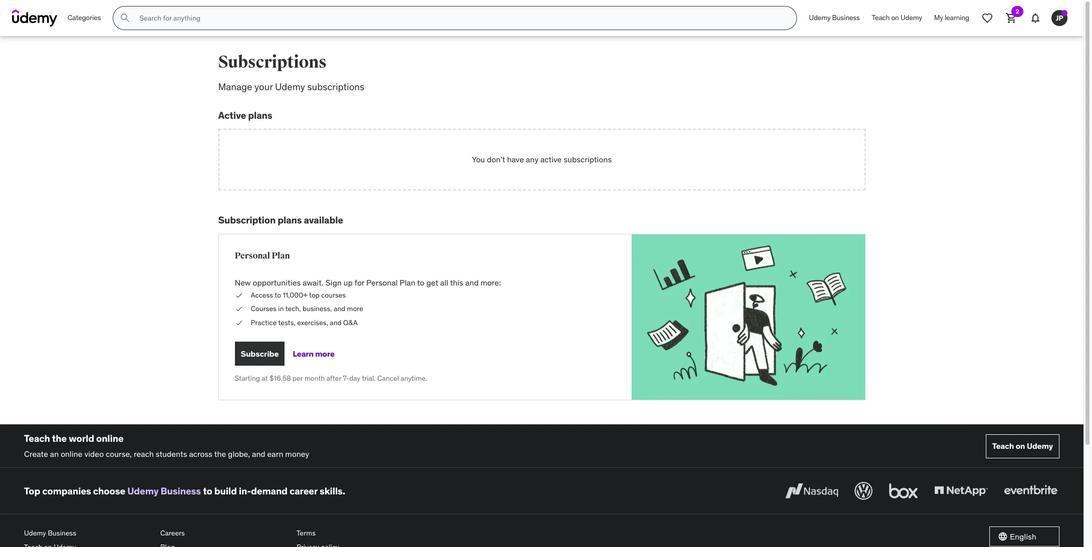 Task type: locate. For each thing, give the bounding box(es) containing it.
and
[[465, 278, 479, 288], [334, 304, 345, 313], [330, 318, 341, 327], [252, 449, 265, 459]]

box image
[[887, 480, 920, 502]]

1 vertical spatial online
[[61, 449, 82, 459]]

1 xsmall image from the top
[[235, 304, 243, 314]]

1 vertical spatial to
[[275, 290, 281, 299]]

access to 11,000+ top courses
[[251, 290, 346, 299]]

and left earn
[[252, 449, 265, 459]]

earn
[[267, 449, 283, 459]]

1 vertical spatial udemy business link
[[127, 485, 201, 497]]

learn more
[[293, 349, 335, 359]]

1 vertical spatial plans
[[278, 214, 302, 226]]

cancel
[[377, 374, 399, 383]]

opportunities
[[253, 278, 301, 288]]

terms link
[[297, 527, 425, 540]]

to down opportunities in the bottom of the page
[[275, 290, 281, 299]]

careers
[[160, 529, 185, 538]]

active
[[540, 154, 562, 164]]

more right learn
[[315, 349, 335, 359]]

top
[[24, 485, 40, 497]]

my learning link
[[928, 6, 975, 30]]

to left get
[[417, 278, 424, 288]]

you
[[472, 154, 485, 164]]

2 horizontal spatial business
[[832, 13, 860, 22]]

to left build
[[203, 485, 212, 497]]

teach on udemy link
[[866, 6, 928, 30], [986, 434, 1059, 458]]

xsmall image down xsmall image
[[235, 304, 243, 314]]

online right an
[[61, 449, 82, 459]]

plan left get
[[400, 278, 415, 288]]

manage your udemy subscriptions
[[218, 81, 364, 93]]

1 vertical spatial subscriptions
[[564, 154, 612, 164]]

teach on udemy link up eventbrite image
[[986, 434, 1059, 458]]

and inside teach the world online create an online video course, reach students across the globe, and earn money
[[252, 449, 265, 459]]

1 horizontal spatial personal
[[366, 278, 398, 288]]

at
[[262, 374, 268, 383]]

manage
[[218, 81, 252, 93]]

trial.
[[362, 374, 376, 383]]

online
[[96, 432, 124, 444], [61, 449, 82, 459]]

the up an
[[52, 432, 67, 444]]

1 vertical spatial personal
[[366, 278, 398, 288]]

new opportunities await. sign up for personal plan to get all this and more:
[[235, 278, 501, 288]]

1 horizontal spatial teach on udemy
[[992, 441, 1053, 451]]

0 vertical spatial to
[[417, 278, 424, 288]]

1 horizontal spatial plans
[[278, 214, 302, 226]]

udemy
[[809, 13, 831, 22], [901, 13, 922, 22], [275, 81, 305, 93], [1027, 441, 1053, 451], [127, 485, 159, 497], [24, 529, 46, 538]]

online up course,
[[96, 432, 124, 444]]

personal up new
[[235, 250, 270, 261]]

personal right for on the left of page
[[366, 278, 398, 288]]

0 vertical spatial xsmall image
[[235, 304, 243, 314]]

career
[[290, 485, 318, 497]]

learn
[[293, 349, 314, 359]]

0 horizontal spatial subscriptions
[[307, 81, 364, 93]]

2 vertical spatial to
[[203, 485, 212, 497]]

day
[[349, 374, 360, 383]]

my
[[934, 13, 943, 22]]

1 horizontal spatial teach on udemy link
[[986, 434, 1059, 458]]

on
[[891, 13, 899, 22], [1016, 441, 1025, 451]]

teach on udemy left my at the top of page
[[872, 13, 922, 22]]

learning
[[945, 13, 969, 22]]

0 vertical spatial teach on udemy link
[[866, 6, 928, 30]]

plans right active
[[248, 109, 272, 121]]

udemy business link
[[803, 6, 866, 30], [127, 485, 201, 497], [24, 527, 152, 540]]

0 vertical spatial subscriptions
[[307, 81, 364, 93]]

have
[[507, 154, 524, 164]]

0 horizontal spatial more
[[315, 349, 335, 359]]

courses
[[251, 304, 276, 313]]

nasdaq image
[[783, 480, 841, 502]]

practice tests, exercises, and q&a
[[251, 318, 358, 327]]

1 horizontal spatial to
[[275, 290, 281, 299]]

1 vertical spatial the
[[214, 449, 226, 459]]

personal
[[235, 250, 270, 261], [366, 278, 398, 288]]

1 horizontal spatial plan
[[400, 278, 415, 288]]

teach on udemy link left my at the top of page
[[866, 6, 928, 30]]

$16.58
[[270, 374, 291, 383]]

0 horizontal spatial teach
[[24, 432, 50, 444]]

more inside learn more link
[[315, 349, 335, 359]]

1 vertical spatial on
[[1016, 441, 1025, 451]]

xsmall image
[[235, 304, 243, 314], [235, 318, 243, 328]]

jp link
[[1047, 6, 1071, 30]]

plan
[[272, 250, 290, 261], [400, 278, 415, 288]]

0 vertical spatial personal
[[235, 250, 270, 261]]

0 vertical spatial udemy business
[[809, 13, 860, 22]]

0 horizontal spatial business
[[48, 529, 76, 538]]

0 horizontal spatial teach on udemy
[[872, 13, 922, 22]]

categories button
[[62, 6, 107, 30]]

0 vertical spatial plans
[[248, 109, 272, 121]]

money
[[285, 449, 309, 459]]

1 horizontal spatial subscriptions
[[564, 154, 612, 164]]

skills.
[[320, 485, 345, 497]]

build
[[214, 485, 237, 497]]

world
[[69, 432, 94, 444]]

0 horizontal spatial to
[[203, 485, 212, 497]]

0 horizontal spatial plan
[[272, 250, 290, 261]]

0 vertical spatial more
[[347, 304, 363, 313]]

exercises,
[[297, 318, 328, 327]]

0 horizontal spatial udemy business
[[24, 529, 76, 538]]

2 vertical spatial business
[[48, 529, 76, 538]]

on left my at the top of page
[[891, 13, 899, 22]]

xsmall image for practice
[[235, 318, 243, 328]]

new
[[235, 278, 251, 288]]

0 vertical spatial teach on udemy
[[872, 13, 922, 22]]

0 horizontal spatial on
[[891, 13, 899, 22]]

1 vertical spatial xsmall image
[[235, 318, 243, 328]]

0 vertical spatial online
[[96, 432, 124, 444]]

in-
[[239, 485, 251, 497]]

after
[[326, 374, 341, 383]]

1 vertical spatial teach on udemy
[[992, 441, 1053, 451]]

on up eventbrite image
[[1016, 441, 1025, 451]]

1 horizontal spatial udemy business
[[809, 13, 860, 22]]

more up q&a
[[347, 304, 363, 313]]

0 horizontal spatial the
[[52, 432, 67, 444]]

1 vertical spatial business
[[161, 485, 201, 497]]

xsmall image left practice
[[235, 318, 243, 328]]

subscriptions
[[307, 81, 364, 93], [564, 154, 612, 164]]

terms
[[297, 529, 316, 538]]

teach on udemy
[[872, 13, 922, 22], [992, 441, 1053, 451]]

Search for anything text field
[[137, 10, 784, 27]]

to
[[417, 278, 424, 288], [275, 290, 281, 299], [203, 485, 212, 497]]

tests,
[[278, 318, 295, 327]]

7-
[[343, 374, 349, 383]]

2
[[1016, 8, 1019, 15]]

any
[[526, 154, 538, 164]]

0 horizontal spatial teach on udemy link
[[866, 6, 928, 30]]

the left globe,
[[214, 449, 226, 459]]

0 vertical spatial plan
[[272, 250, 290, 261]]

1 vertical spatial more
[[315, 349, 335, 359]]

globe,
[[228, 449, 250, 459]]

0 vertical spatial on
[[891, 13, 899, 22]]

business
[[832, 13, 860, 22], [161, 485, 201, 497], [48, 529, 76, 538]]

reach
[[134, 449, 154, 459]]

udemy business
[[809, 13, 860, 22], [24, 529, 76, 538]]

month
[[305, 374, 325, 383]]

plan up opportunities in the bottom of the page
[[272, 250, 290, 261]]

small image
[[998, 532, 1008, 542]]

1 horizontal spatial the
[[214, 449, 226, 459]]

the
[[52, 432, 67, 444], [214, 449, 226, 459]]

teach on udemy up eventbrite image
[[992, 441, 1053, 451]]

plans left available
[[278, 214, 302, 226]]

you have alerts image
[[1061, 10, 1067, 16]]

jp
[[1056, 13, 1063, 22]]

2 xsmall image from the top
[[235, 318, 243, 328]]

0 horizontal spatial plans
[[248, 109, 272, 121]]



Task type: vqa. For each thing, say whether or not it's contained in the screenshot.
the top The Lectures
no



Task type: describe. For each thing, give the bounding box(es) containing it.
and down 'courses'
[[334, 304, 345, 313]]

subscriptions
[[218, 52, 327, 73]]

you don't have any active subscriptions
[[472, 154, 612, 164]]

tech,
[[285, 304, 301, 313]]

practice
[[251, 318, 277, 327]]

q&a
[[343, 318, 358, 327]]

your
[[255, 81, 273, 93]]

1 horizontal spatial more
[[347, 304, 363, 313]]

business,
[[303, 304, 332, 313]]

2 horizontal spatial teach
[[992, 441, 1014, 451]]

personal plan
[[235, 250, 290, 261]]

available
[[304, 214, 343, 226]]

top companies choose udemy business to build in-demand career skills.
[[24, 485, 345, 497]]

11,000+
[[283, 290, 308, 299]]

students
[[156, 449, 187, 459]]

course,
[[106, 449, 132, 459]]

and right "this"
[[465, 278, 479, 288]]

udemy image
[[12, 10, 58, 27]]

for
[[355, 278, 364, 288]]

access
[[251, 290, 273, 299]]

volkswagen image
[[853, 480, 875, 502]]

2 horizontal spatial to
[[417, 278, 424, 288]]

active plans
[[218, 109, 272, 121]]

an
[[50, 449, 59, 459]]

plans for subscription
[[278, 214, 302, 226]]

1 vertical spatial teach on udemy link
[[986, 434, 1059, 458]]

starting
[[235, 374, 260, 383]]

shopping cart with 2 items image
[[1005, 12, 1017, 24]]

more:
[[481, 278, 501, 288]]

create
[[24, 449, 48, 459]]

up
[[344, 278, 353, 288]]

categories
[[68, 13, 101, 22]]

0 horizontal spatial online
[[61, 449, 82, 459]]

courses
[[321, 290, 346, 299]]

await.
[[303, 278, 324, 288]]

top
[[309, 290, 320, 299]]

subscribe
[[241, 349, 279, 359]]

english
[[1010, 531, 1036, 541]]

teach inside teach the world online create an online video course, reach students across the globe, and earn money
[[24, 432, 50, 444]]

0 vertical spatial the
[[52, 432, 67, 444]]

plans for active
[[248, 109, 272, 121]]

across
[[189, 449, 212, 459]]

my learning
[[934, 13, 969, 22]]

2 vertical spatial udemy business link
[[24, 527, 152, 540]]

netapp image
[[932, 480, 990, 502]]

2 link
[[999, 6, 1023, 30]]

1 vertical spatial udemy business
[[24, 529, 76, 538]]

english button
[[989, 527, 1059, 547]]

submit search image
[[119, 12, 131, 24]]

all
[[440, 278, 448, 288]]

subscription plans available
[[218, 214, 343, 226]]

demand
[[251, 485, 287, 497]]

per
[[293, 374, 303, 383]]

courses in tech, business, and more
[[251, 304, 363, 313]]

wishlist image
[[981, 12, 993, 24]]

don't
[[487, 154, 505, 164]]

1 horizontal spatial online
[[96, 432, 124, 444]]

xsmall image
[[235, 290, 243, 300]]

1 horizontal spatial business
[[161, 485, 201, 497]]

subscription
[[218, 214, 276, 226]]

starting at $16.58 per month after 7-day trial. cancel anytime.
[[235, 374, 427, 383]]

subscribe button
[[235, 342, 285, 366]]

xsmall image for courses
[[235, 304, 243, 314]]

in
[[278, 304, 284, 313]]

active
[[218, 109, 246, 121]]

eventbrite image
[[1002, 480, 1059, 502]]

notifications image
[[1029, 12, 1041, 24]]

companies
[[42, 485, 91, 497]]

anytime.
[[401, 374, 427, 383]]

learn more link
[[293, 342, 335, 366]]

this
[[450, 278, 463, 288]]

0 vertical spatial business
[[832, 13, 860, 22]]

video
[[84, 449, 104, 459]]

sign
[[325, 278, 342, 288]]

0 vertical spatial udemy business link
[[803, 6, 866, 30]]

1 vertical spatial plan
[[400, 278, 415, 288]]

choose
[[93, 485, 125, 497]]

1 horizontal spatial teach
[[872, 13, 890, 22]]

1 horizontal spatial on
[[1016, 441, 1025, 451]]

careers link
[[160, 527, 289, 540]]

get
[[426, 278, 438, 288]]

and left q&a
[[330, 318, 341, 327]]

teach the world online create an online video course, reach students across the globe, and earn money
[[24, 432, 309, 459]]

0 horizontal spatial personal
[[235, 250, 270, 261]]



